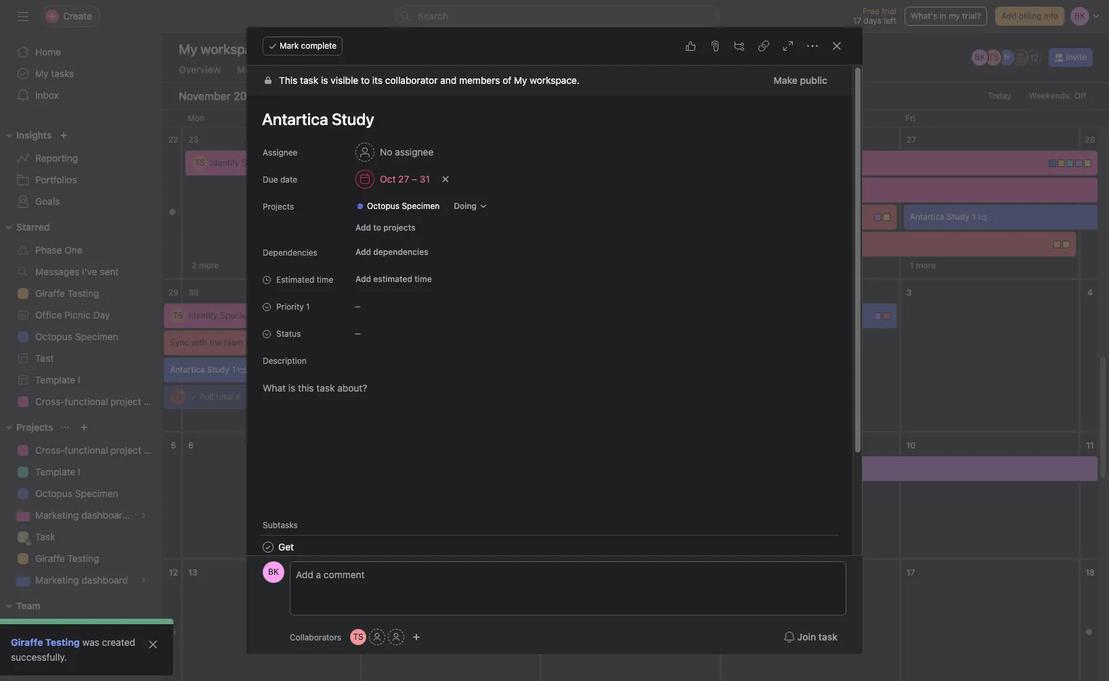 Task type: describe. For each thing, give the bounding box(es) containing it.
collaborator
[[385, 74, 438, 86]]

free trial 17 days left
[[853, 6, 896, 26]]

0 vertical spatial ja
[[1016, 52, 1025, 62]]

add subtask image
[[734, 41, 745, 51]]

1 right a
[[401, 185, 405, 195]]

my workspace
[[35, 624, 98, 635]]

more for 1 more
[[916, 261, 936, 271]]

today
[[988, 91, 1011, 101]]

and
[[440, 74, 457, 86]]

template inside starred element
[[35, 374, 75, 386]]

cross- inside projects element
[[35, 445, 65, 456]]

inbox
[[35, 89, 59, 101]]

0 likes. click to like this task image
[[685, 41, 696, 51]]

add to projects button
[[349, 219, 422, 238]]

0 vertical spatial giraffe testing link
[[8, 283, 154, 305]]

0 vertical spatial task name text field
[[253, 104, 836, 135]]

my tasks link
[[8, 63, 154, 85]]

messages for messages
[[237, 64, 282, 75]]

#
[[235, 392, 241, 402]]

28
[[1085, 135, 1095, 145]]

dashboard
[[81, 575, 128, 586]]

i've
[[82, 266, 97, 278]]

0 horizontal spatial to
[[361, 74, 370, 86]]

estimated
[[373, 274, 412, 284]]

oct 27 – 31
[[380, 173, 430, 185]]

0 vertical spatial species
[[242, 158, 272, 168]]

add billing info button
[[995, 7, 1064, 26]]

ts down 29 on the top of page
[[173, 311, 183, 321]]

one
[[64, 244, 82, 256]]

created
[[102, 637, 135, 649]]

projects button
[[0, 420, 53, 436]]

octopus for bottommost octopus specimen link
[[35, 488, 72, 500]]

starred
[[16, 221, 50, 233]]

collapse task pane image
[[832, 41, 842, 51]]

copy task link image
[[758, 41, 769, 51]]

priority
[[276, 302, 304, 312]]

messages for messages i've sent
[[35, 266, 79, 278]]

projects
[[383, 223, 416, 233]]

— for status
[[355, 330, 361, 338]]

add for add dependencies
[[355, 247, 371, 257]]

office picnic day link
[[8, 305, 154, 326]]

add estimated time button
[[349, 270, 438, 289]]

giraffe testing for 'giraffe testing' link to the middle
[[35, 553, 99, 565]]

starred element
[[0, 215, 163, 416]]

sync with the team monthly
[[170, 338, 276, 348]]

teams element
[[0, 595, 163, 643]]

due date
[[263, 175, 297, 185]]

1 cross-functional project plan link from the top
[[8, 391, 162, 413]]

its
[[372, 74, 383, 86]]

0 horizontal spatial 12
[[169, 568, 178, 578]]

task for this
[[300, 74, 318, 86]]

fri
[[905, 113, 915, 123]]

antartica for 30
[[170, 365, 205, 375]]

24
[[368, 135, 378, 145]]

— button for status
[[349, 324, 431, 343]]

antartica study dialog
[[246, 27, 863, 682]]

team
[[224, 338, 243, 348]]

project for first cross-functional project plan link
[[111, 396, 141, 408]]

insights button
[[0, 127, 52, 144]]

octopus specimen for middle octopus specimen link
[[35, 331, 118, 343]]

make
[[774, 74, 798, 86]]

17 inside the free trial 17 days left
[[853, 16, 861, 26]]

portfolios
[[35, 174, 77, 186]]

weekends: off
[[1029, 91, 1087, 101]]

team button
[[0, 599, 40, 615]]

brainstorm
[[390, 212, 432, 222]]

18
[[1086, 568, 1095, 578]]

dependencies
[[263, 248, 317, 258]]

— button for priority 1
[[349, 297, 431, 316]]

make public
[[774, 74, 827, 86]]

clear due date image
[[441, 175, 450, 184]]

27 inside antartica study dialog
[[398, 173, 409, 185]]

plan inside starred element
[[144, 396, 162, 408]]

draft a
[[371, 185, 398, 195]]

2 cross-functional project plan link from the top
[[8, 440, 162, 462]]

workspace.
[[530, 74, 580, 86]]

10
[[907, 441, 916, 451]]

my
[[949, 11, 960, 21]]

add dependencies
[[355, 247, 428, 257]]

goals link
[[8, 191, 154, 213]]

projects element
[[0, 416, 163, 595]]

what's in my trial?
[[911, 11, 981, 21]]

reporting link
[[8, 148, 154, 169]]

1 horizontal spatial 17
[[907, 568, 915, 578]]

cola
[[473, 212, 490, 222]]

bk inside bk button
[[268, 567, 279, 578]]

my for my tasks
[[35, 68, 48, 79]]

1 vertical spatial ja
[[375, 212, 384, 222]]

hide sidebar image
[[18, 11, 28, 22]]

ts down 23
[[195, 158, 205, 168]]

more actions for this task image
[[807, 41, 818, 51]]

1 vertical spatial identify
[[189, 311, 218, 321]]

collaborators
[[290, 633, 341, 643]]

1 vertical spatial identify species
[[189, 311, 250, 321]]

30
[[188, 288, 199, 298]]

completed image
[[260, 540, 276, 556]]

1 more button
[[904, 257, 942, 276]]

1 horizontal spatial invite button
[[1049, 48, 1093, 67]]

leftcount image
[[978, 213, 987, 221]]

no
[[380, 146, 392, 158]]

1 vertical spatial task name text field
[[278, 540, 296, 555]]

flavors
[[492, 212, 518, 222]]

cross-functional project plan for first cross-functional project plan link
[[35, 396, 162, 408]]

my workspace
[[179, 41, 267, 57]]

marketing for marketing dashboards
[[35, 510, 79, 521]]

calendar link
[[298, 64, 339, 82]]

study for 27
[[947, 212, 969, 222]]

0 vertical spatial identify species
[[211, 158, 272, 168]]

1 horizontal spatial 12
[[1030, 52, 1039, 63]]

octopus inside antartica study dialog
[[367, 201, 400, 211]]

days
[[864, 16, 882, 26]]

day
[[93, 309, 110, 321]]

reporting
[[35, 152, 78, 164]]

main content inside antartica study dialog
[[246, 66, 853, 682]]

mon
[[188, 113, 205, 123]]

monthly
[[245, 338, 276, 348]]

free
[[863, 6, 880, 16]]

assignee
[[395, 146, 434, 158]]

2 for 2
[[275, 158, 280, 168]]

add dependencies button
[[349, 243, 434, 262]]

giraffe testing for topmost 'giraffe testing' link
[[35, 288, 99, 299]]

the
[[209, 338, 222, 348]]

billing
[[1019, 11, 1042, 21]]

1 vertical spatial giraffe testing link
[[8, 548, 154, 570]]

2 vertical spatial giraffe testing link
[[11, 637, 80, 649]]

2 vertical spatial giraffe testing
[[11, 637, 80, 649]]

trial?
[[962, 11, 981, 21]]

status
[[276, 329, 301, 339]]

weekends:
[[1029, 91, 1072, 101]]

1 vertical spatial 31
[[368, 288, 377, 298]]

add for add to projects
[[355, 223, 371, 233]]

left
[[884, 16, 896, 26]]

messages i've sent
[[35, 266, 119, 278]]

23
[[188, 135, 198, 145]]

home
[[35, 46, 61, 58]]

0 vertical spatial identify
[[211, 158, 239, 168]]

off
[[1074, 91, 1087, 101]]

functional for first cross-functional project plan link
[[65, 396, 108, 408]]

oct
[[380, 173, 396, 185]]

marketing dashboard
[[35, 575, 128, 586]]

mark
[[280, 41, 299, 51]]

no assignee
[[380, 146, 434, 158]]

a
[[393, 185, 398, 195]]

0 horizontal spatial time
[[317, 275, 333, 285]]

time inside button
[[415, 274, 432, 284]]

antartica study for 30
[[170, 365, 229, 375]]

template inside projects element
[[35, 467, 75, 478]]

public
[[800, 74, 827, 86]]

this
[[279, 74, 297, 86]]

workspace
[[51, 624, 98, 635]]

total
[[216, 392, 233, 402]]

portfolios link
[[8, 169, 154, 191]]



Task type: vqa. For each thing, say whether or not it's contained in the screenshot.
Mark complete checkbox corresponding to FINISH PHASE 1 cell
no



Task type: locate. For each thing, give the bounding box(es) containing it.
estimated time
[[276, 275, 333, 285]]

task left is
[[300, 74, 318, 86]]

1 vertical spatial projects
[[16, 422, 53, 433]]

0 vertical spatial 17
[[853, 16, 861, 26]]

1 template i from the top
[[35, 374, 80, 386]]

2 — button from the top
[[349, 324, 431, 343]]

cross-functional project plan up "dashboards"
[[35, 445, 162, 456]]

3
[[907, 288, 912, 298]]

2 vertical spatial octopus specimen link
[[8, 483, 154, 505]]

task inside button
[[819, 632, 838, 643]]

giraffe testing link up picnic on the top left of the page
[[8, 283, 154, 305]]

1 vertical spatial messages
[[35, 266, 79, 278]]

template i up marketing dashboards link
[[35, 467, 80, 478]]

2 vertical spatial leftcount image
[[239, 366, 247, 374]]

0 vertical spatial messages
[[237, 64, 282, 75]]

cross-functional project plan link down projects dropdown button
[[8, 440, 162, 462]]

0 horizontal spatial task
[[300, 74, 318, 86]]

leftcount image for antartica study
[[239, 366, 247, 374]]

0 vertical spatial testing
[[67, 288, 99, 299]]

0 vertical spatial project
[[111, 396, 141, 408]]

octopus specimen link up 'marketing dashboards'
[[8, 483, 154, 505]]

marketing up task
[[35, 510, 79, 521]]

0 vertical spatial octopus specimen
[[367, 201, 440, 211]]

testing
[[67, 288, 99, 299], [67, 553, 99, 565], [45, 637, 80, 649]]

0 vertical spatial leftcount image
[[282, 159, 290, 167]]

in
[[940, 11, 946, 21]]

time right estimated at the top left of the page
[[317, 275, 333, 285]]

giraffe testing up successfully.
[[11, 637, 80, 649]]

marketing up team
[[35, 575, 79, 586]]

identify species up due
[[211, 158, 272, 168]]

study up the poll total #
[[207, 365, 229, 375]]

1 — from the top
[[355, 303, 361, 311]]

1 marketing from the top
[[35, 510, 79, 521]]

1 horizontal spatial ja
[[1016, 52, 1025, 62]]

leftcount image down assignee
[[282, 159, 290, 167]]

functional inside starred element
[[65, 396, 108, 408]]

1 vertical spatial invite
[[38, 658, 62, 670]]

add left billing at the right top
[[1001, 11, 1017, 21]]

phase one link
[[8, 240, 154, 261]]

1 horizontal spatial invite
[[1066, 52, 1087, 62]]

testing down the "task" link
[[67, 553, 99, 565]]

task right join
[[819, 632, 838, 643]]

0 vertical spatial task
[[300, 74, 318, 86]]

project inside starred element
[[111, 396, 141, 408]]

2 — from the top
[[355, 330, 361, 338]]

goals
[[35, 196, 60, 207]]

november 2023
[[179, 90, 260, 102]]

1 horizontal spatial antartica study
[[910, 212, 969, 222]]

specimen for middle octopus specimen link
[[75, 331, 118, 343]]

task
[[35, 532, 55, 543]]

1 vertical spatial invite button
[[13, 652, 71, 676]]

testing for topmost 'giraffe testing' link
[[67, 288, 99, 299]]

join task
[[797, 632, 838, 643]]

tue
[[367, 113, 381, 123]]

— button
[[349, 297, 431, 316], [349, 324, 431, 343]]

functional up 'marketing dashboards'
[[65, 445, 108, 456]]

functional
[[65, 396, 108, 408], [65, 445, 108, 456]]

octopus specimen down picnic on the top left of the page
[[35, 331, 118, 343]]

specimen up "dashboards"
[[75, 488, 118, 500]]

my inside global element
[[35, 68, 48, 79]]

0 vertical spatial template
[[35, 374, 75, 386]]

1 vertical spatial 12
[[169, 568, 178, 578]]

12 right fr
[[1030, 52, 1039, 63]]

1 inside antartica study dialog
[[306, 302, 310, 312]]

0 vertical spatial giraffe
[[35, 288, 65, 299]]

octopus down office
[[35, 331, 72, 343]]

ts inside button
[[353, 632, 363, 643]]

time right estimated
[[415, 274, 432, 284]]

1 — button from the top
[[349, 297, 431, 316]]

sync
[[170, 338, 189, 348]]

projects
[[263, 202, 294, 212], [16, 422, 53, 433]]

add inside button
[[1001, 11, 1017, 21]]

giraffe testing inside projects element
[[35, 553, 99, 565]]

1 vertical spatial cross-
[[35, 445, 65, 456]]

projects inside dropdown button
[[16, 422, 53, 433]]

specimen inside main content
[[402, 201, 440, 211]]

— for priority 1
[[355, 303, 361, 311]]

2 up 30
[[192, 261, 197, 271]]

project for 2nd cross-functional project plan link
[[111, 445, 141, 456]]

giraffe testing down the "task" link
[[35, 553, 99, 565]]

2 cross-functional project plan from the top
[[35, 445, 162, 456]]

1 vertical spatial template i link
[[8, 462, 154, 483]]

octopus for middle octopus specimen link
[[35, 331, 72, 343]]

0 vertical spatial invite button
[[1049, 48, 1093, 67]]

1 horizontal spatial projects
[[263, 202, 294, 212]]

1 i from the top
[[78, 374, 80, 386]]

2 cross- from the top
[[35, 445, 65, 456]]

bk down completed icon
[[268, 567, 279, 578]]

ts right the collaborators
[[353, 632, 363, 643]]

calendar
[[298, 64, 339, 75]]

due
[[263, 175, 278, 185]]

project down test link
[[111, 396, 141, 408]]

full screen image
[[783, 41, 794, 51]]

template i for 2nd template i link from the top of the page
[[35, 467, 80, 478]]

5
[[171, 441, 176, 451]]

was
[[82, 637, 99, 649]]

octopus specimen link inside antartica study dialog
[[351, 200, 445, 213]]

1 left leftcount image
[[972, 212, 976, 222]]

octopus down draft a
[[367, 201, 400, 211]]

marketing dashboard link
[[8, 570, 154, 592]]

1 horizontal spatial study
[[947, 212, 969, 222]]

1 functional from the top
[[65, 396, 108, 408]]

template i for 2nd template i link from the bottom
[[35, 374, 80, 386]]

bk button
[[263, 562, 284, 584]]

1 horizontal spatial bk
[[975, 52, 985, 62]]

home link
[[8, 41, 154, 63]]

1 vertical spatial specimen
[[75, 331, 118, 343]]

i inside projects element
[[78, 467, 80, 478]]

1 down team
[[232, 365, 236, 375]]

0 vertical spatial 27
[[907, 135, 916, 145]]

cross- inside starred element
[[35, 396, 65, 408]]

cross-functional project plan link
[[8, 391, 162, 413], [8, 440, 162, 462]]

giraffe up successfully.
[[11, 637, 43, 649]]

testing inside projects element
[[67, 553, 99, 565]]

octopus specimen inside projects element
[[35, 488, 118, 500]]

poll
[[200, 392, 214, 402]]

of
[[503, 74, 511, 86]]

to
[[361, 74, 370, 86], [373, 223, 381, 233]]

octopus specimen inside antartica study dialog
[[367, 201, 440, 211]]

1 more from the left
[[199, 261, 219, 271]]

2 vertical spatial giraffe
[[11, 637, 43, 649]]

0 vertical spatial plan
[[144, 396, 162, 408]]

subtasks
[[263, 521, 298, 531]]

functional for 2nd cross-functional project plan link
[[65, 445, 108, 456]]

2 horizontal spatial leftcount image
[[408, 186, 416, 194]]

plan inside projects element
[[144, 445, 162, 456]]

phase one
[[35, 244, 82, 256]]

0 vertical spatial octopus specimen link
[[351, 200, 445, 213]]

1 right priority
[[306, 302, 310, 312]]

attachments: add a file to this task, antartica study image
[[710, 41, 720, 51]]

testing down 'messages i've sent' 'link'
[[67, 288, 99, 299]]

0 vertical spatial functional
[[65, 396, 108, 408]]

1 vertical spatial antartica study
[[170, 365, 229, 375]]

31 down estimated
[[368, 288, 377, 298]]

main content containing this task is visible to its collaborator and members of my workspace.
[[246, 66, 853, 682]]

0 horizontal spatial 31
[[368, 288, 377, 298]]

octopus specimen up 'brainstorm'
[[367, 201, 440, 211]]

close image
[[148, 640, 158, 651]]

2 template from the top
[[35, 467, 75, 478]]

1 vertical spatial octopus specimen
[[35, 331, 118, 343]]

office picnic day
[[35, 309, 110, 321]]

giraffe for 'giraffe testing' link to the middle
[[35, 553, 65, 565]]

29
[[168, 288, 179, 298]]

2 for 2 more
[[192, 261, 197, 271]]

0 vertical spatial template i link
[[8, 370, 154, 391]]

31 inside main content
[[420, 173, 430, 185]]

1 vertical spatial 27
[[398, 173, 409, 185]]

0 vertical spatial invite
[[1066, 52, 1087, 62]]

1 vertical spatial template
[[35, 467, 75, 478]]

task inside main content
[[300, 74, 318, 86]]

1 template i link from the top
[[8, 370, 154, 391]]

leftcount image for identify species
[[282, 159, 290, 167]]

giraffe testing
[[35, 288, 99, 299], [35, 553, 99, 565], [11, 637, 80, 649]]

to left "its"
[[361, 74, 370, 86]]

2 project from the top
[[111, 445, 141, 456]]

specimen inside starred element
[[75, 331, 118, 343]]

ja up add to projects
[[375, 212, 384, 222]]

marketing inside marketing dashboard link
[[35, 575, 79, 586]]

project inside projects element
[[111, 445, 141, 456]]

overview link
[[179, 64, 221, 82]]

my right of
[[514, 74, 527, 86]]

2 template i from the top
[[35, 467, 80, 478]]

1 vertical spatial 2
[[192, 261, 197, 271]]

12 left 13
[[169, 568, 178, 578]]

task for join
[[819, 632, 838, 643]]

1 horizontal spatial task
[[819, 632, 838, 643]]

invite button down my workspace
[[13, 652, 71, 676]]

messages i've sent link
[[8, 261, 154, 283]]

functional inside projects element
[[65, 445, 108, 456]]

i inside starred element
[[78, 374, 80, 386]]

search list box
[[395, 5, 720, 27]]

1 vertical spatial testing
[[67, 553, 99, 565]]

ja right fr
[[1016, 52, 1025, 62]]

1 vertical spatial cross-functional project plan
[[35, 445, 162, 456]]

marketing for marketing dashboard
[[35, 575, 79, 586]]

my down team
[[35, 624, 48, 635]]

messages inside 'link'
[[35, 266, 79, 278]]

leftcount image up the #
[[239, 366, 247, 374]]

test link
[[8, 348, 154, 370]]

add left estimated
[[355, 274, 371, 284]]

main content
[[246, 66, 853, 682]]

1 horizontal spatial messages
[[237, 64, 282, 75]]

to inside button
[[373, 223, 381, 233]]

task name text field down workspace.
[[253, 104, 836, 135]]

1 cross-functional project plan from the top
[[35, 396, 162, 408]]

2 more from the left
[[916, 261, 936, 271]]

identify down 30
[[189, 311, 218, 321]]

antartica study down with in the left of the page
[[170, 365, 229, 375]]

4
[[1087, 288, 1093, 298]]

antartica study
[[910, 212, 969, 222], [170, 365, 229, 375]]

inbox link
[[8, 85, 154, 106]]

antartica down sync
[[170, 365, 205, 375]]

projects inside main content
[[263, 202, 294, 212]]

cross- down projects dropdown button
[[35, 445, 65, 456]]

0 vertical spatial —
[[355, 303, 361, 311]]

overview
[[179, 64, 221, 75]]

identify
[[211, 158, 239, 168], [189, 311, 218, 321]]

1 vertical spatial functional
[[65, 445, 108, 456]]

1 vertical spatial octopus
[[35, 331, 72, 343]]

join task button
[[775, 626, 846, 650]]

0 vertical spatial antartica study
[[910, 212, 969, 222]]

1 cross- from the top
[[35, 396, 65, 408]]

octopus specimen inside starred element
[[35, 331, 118, 343]]

invite down my workspace
[[38, 658, 62, 670]]

0 horizontal spatial ja
[[375, 212, 384, 222]]

1 template from the top
[[35, 374, 75, 386]]

2 vertical spatial octopus
[[35, 488, 72, 500]]

doing
[[454, 201, 477, 211]]

assignee
[[263, 148, 298, 158]]

template i link down test at the left of the page
[[8, 370, 154, 391]]

1 vertical spatial giraffe testing
[[35, 553, 99, 565]]

add for add estimated time
[[355, 274, 371, 284]]

2 inside 2 more button
[[192, 261, 197, 271]]

leftcount image for draft a
[[408, 186, 416, 194]]

my inside antartica study dialog
[[514, 74, 527, 86]]

template up marketing dashboards link
[[35, 467, 75, 478]]

0 horizontal spatial messages
[[35, 266, 79, 278]]

0 horizontal spatial invite button
[[13, 652, 71, 676]]

giraffe testing link up marketing dashboard
[[8, 548, 154, 570]]

template i link up 'marketing dashboards'
[[8, 462, 154, 483]]

cross-functional project plan link down test link
[[8, 391, 162, 413]]

tasks
[[51, 68, 74, 79]]

giraffe testing link up successfully.
[[11, 637, 80, 649]]

was created successfully.
[[11, 637, 135, 664]]

invite
[[1066, 52, 1087, 62], [38, 658, 62, 670]]

0 horizontal spatial antartica study
[[170, 365, 229, 375]]

1 vertical spatial plan
[[144, 445, 162, 456]]

0 vertical spatial 2
[[275, 158, 280, 168]]

add down add to projects button
[[355, 247, 371, 257]]

0 vertical spatial specimen
[[402, 201, 440, 211]]

1 inside 1 more button
[[910, 261, 914, 271]]

brainstorm california cola flavors
[[390, 212, 518, 222]]

antartica for 27
[[910, 212, 945, 222]]

2 up due date
[[275, 158, 280, 168]]

office
[[35, 309, 62, 321]]

template i inside projects element
[[35, 467, 80, 478]]

sent
[[100, 266, 119, 278]]

1 vertical spatial template i
[[35, 467, 80, 478]]

join
[[797, 632, 816, 643]]

ts left poll
[[173, 392, 183, 402]]

1 vertical spatial to
[[373, 223, 381, 233]]

0 vertical spatial antartica
[[910, 212, 945, 222]]

estimated
[[276, 275, 314, 285]]

0 vertical spatial 31
[[420, 173, 430, 185]]

messages down add to starred image
[[237, 64, 282, 75]]

study for 30
[[207, 365, 229, 375]]

to left projects
[[373, 223, 381, 233]]

add to starred image
[[274, 44, 284, 55]]

1 plan from the top
[[144, 396, 162, 408]]

add for add billing info
[[1001, 11, 1017, 21]]

2 more
[[192, 261, 219, 271]]

priority 1
[[276, 302, 310, 312]]

insights element
[[0, 123, 163, 215]]

antartica study for 27
[[910, 212, 969, 222]]

i down test link
[[78, 374, 80, 386]]

cross- up projects dropdown button
[[35, 396, 65, 408]]

members
[[459, 74, 500, 86]]

2 vertical spatial octopus specimen
[[35, 488, 118, 500]]

invite button
[[1049, 48, 1093, 67], [13, 652, 71, 676]]

27 down fri
[[907, 135, 916, 145]]

1 vertical spatial octopus specimen link
[[8, 326, 154, 348]]

0 vertical spatial 12
[[1030, 52, 1039, 63]]

plan left poll
[[144, 396, 162, 408]]

13
[[188, 568, 197, 578]]

giraffe inside projects element
[[35, 553, 65, 565]]

2 vertical spatial testing
[[45, 637, 80, 649]]

global element
[[0, 33, 163, 114]]

octopus specimen for bottommost octopus specimen link
[[35, 488, 118, 500]]

octopus specimen
[[367, 201, 440, 211], [35, 331, 118, 343], [35, 488, 118, 500]]

more inside button
[[199, 261, 219, 271]]

antartica study left leftcount image
[[910, 212, 969, 222]]

giraffe testing inside starred element
[[35, 288, 99, 299]]

1 vertical spatial i
[[78, 467, 80, 478]]

weekends: off button
[[1023, 87, 1093, 106]]

bk left fr
[[975, 52, 985, 62]]

Completed checkbox
[[260, 540, 276, 556]]

0 vertical spatial projects
[[263, 202, 294, 212]]

more
[[199, 261, 219, 271], [916, 261, 936, 271]]

marketing inside marketing dashboards link
[[35, 510, 79, 521]]

27 left –
[[398, 173, 409, 185]]

giraffe
[[35, 288, 65, 299], [35, 553, 65, 565], [11, 637, 43, 649]]

bk
[[975, 52, 985, 62], [268, 567, 279, 578]]

testing for 'giraffe testing' link to the middle
[[67, 553, 99, 565]]

giraffe inside starred element
[[35, 288, 65, 299]]

octopus up marketing dashboards link
[[35, 488, 72, 500]]

more for 2 more
[[199, 261, 219, 271]]

template i down test at the left of the page
[[35, 374, 80, 386]]

octopus inside starred element
[[35, 331, 72, 343]]

mark complete
[[280, 41, 337, 51]]

template i inside starred element
[[35, 374, 80, 386]]

1 horizontal spatial to
[[373, 223, 381, 233]]

0 vertical spatial marketing
[[35, 510, 79, 521]]

my for my workspace
[[35, 624, 48, 635]]

template i
[[35, 374, 80, 386], [35, 467, 80, 478]]

plan left 5
[[144, 445, 162, 456]]

task name text field right completed option
[[278, 540, 296, 555]]

octopus specimen link down picnic on the top left of the page
[[8, 326, 154, 348]]

1 project from the top
[[111, 396, 141, 408]]

add left projects
[[355, 223, 371, 233]]

date
[[280, 175, 297, 185]]

invite button up the off
[[1049, 48, 1093, 67]]

1 vertical spatial —
[[355, 330, 361, 338]]

giraffe down task
[[35, 553, 65, 565]]

2 marketing from the top
[[35, 575, 79, 586]]

species up due
[[242, 158, 272, 168]]

0 vertical spatial bk
[[975, 52, 985, 62]]

more inside button
[[916, 261, 936, 271]]

dependencies
[[373, 247, 428, 257]]

messages down phase one at top
[[35, 266, 79, 278]]

invite for rightmost invite button
[[1066, 52, 1087, 62]]

team
[[16, 601, 40, 612]]

cross-functional project plan for 2nd cross-functional project plan link
[[35, 445, 162, 456]]

my inside teams element
[[35, 624, 48, 635]]

add or remove collaborators image
[[412, 634, 421, 642]]

specimen up 'brainstorm'
[[402, 201, 440, 211]]

0 vertical spatial — button
[[349, 297, 431, 316]]

0 vertical spatial template i
[[35, 374, 80, 386]]

octopus inside projects element
[[35, 488, 72, 500]]

0 horizontal spatial study
[[207, 365, 229, 375]]

identify left assignee
[[211, 158, 239, 168]]

1 vertical spatial species
[[220, 311, 250, 321]]

cross-functional project plan inside starred element
[[35, 396, 162, 408]]

picnic
[[64, 309, 91, 321]]

study left leftcount image
[[947, 212, 969, 222]]

invite for the leftmost invite button
[[38, 658, 62, 670]]

messages link
[[237, 64, 282, 82]]

leftcount image
[[282, 159, 290, 167], [408, 186, 416, 194], [239, 366, 247, 374]]

1 horizontal spatial 31
[[420, 173, 430, 185]]

2 plan from the top
[[144, 445, 162, 456]]

cross-functional project plan inside projects element
[[35, 445, 162, 456]]

2 i from the top
[[78, 467, 80, 478]]

make public button
[[765, 68, 836, 93]]

giraffe testing up office picnic day
[[35, 288, 99, 299]]

2 template i link from the top
[[8, 462, 154, 483]]

testing inside starred element
[[67, 288, 99, 299]]

0 horizontal spatial 17
[[853, 16, 861, 26]]

0 horizontal spatial invite
[[38, 658, 62, 670]]

antartica up 1 more
[[910, 212, 945, 222]]

1 vertical spatial task
[[819, 632, 838, 643]]

octopus specimen up marketing dashboards link
[[35, 488, 118, 500]]

1 horizontal spatial 27
[[907, 135, 916, 145]]

functional down test link
[[65, 396, 108, 408]]

1 vertical spatial — button
[[349, 324, 431, 343]]

invite up the off
[[1066, 52, 1087, 62]]

identify species up sync with the team monthly
[[189, 311, 250, 321]]

testing down my workspace
[[45, 637, 80, 649]]

ts left fr
[[988, 52, 999, 62]]

fr
[[1004, 52, 1010, 62]]

1 vertical spatial bk
[[268, 567, 279, 578]]

specimen for bottommost octopus specimen link
[[75, 488, 118, 500]]

1 up 3
[[910, 261, 914, 271]]

cross-functional project plan down test link
[[35, 396, 162, 408]]

my left 'tasks'
[[35, 68, 48, 79]]

project left 5
[[111, 445, 141, 456]]

cross-
[[35, 396, 65, 408], [35, 445, 65, 456]]

Task Name text field
[[253, 104, 836, 135], [278, 540, 296, 555]]

template down test at the left of the page
[[35, 374, 75, 386]]

0 horizontal spatial 27
[[398, 173, 409, 185]]

1 vertical spatial marketing
[[35, 575, 79, 586]]

1 vertical spatial project
[[111, 445, 141, 456]]

octopus specimen link down a
[[351, 200, 445, 213]]

this task is visible to its collaborator and members of my workspace.
[[279, 74, 580, 86]]

2 functional from the top
[[65, 445, 108, 456]]

specimen inside projects element
[[75, 488, 118, 500]]

octopus specimen link
[[351, 200, 445, 213], [8, 326, 154, 348], [8, 483, 154, 505]]

0 vertical spatial octopus
[[367, 201, 400, 211]]

0 vertical spatial i
[[78, 374, 80, 386]]

mark complete button
[[263, 37, 343, 56]]

giraffe for topmost 'giraffe testing' link
[[35, 288, 65, 299]]

giraffe up office
[[35, 288, 65, 299]]

dashboards
[[81, 510, 133, 521]]

0 horizontal spatial 2
[[192, 261, 197, 271]]

i up 'marketing dashboards'
[[78, 467, 80, 478]]

31 right –
[[420, 173, 430, 185]]



